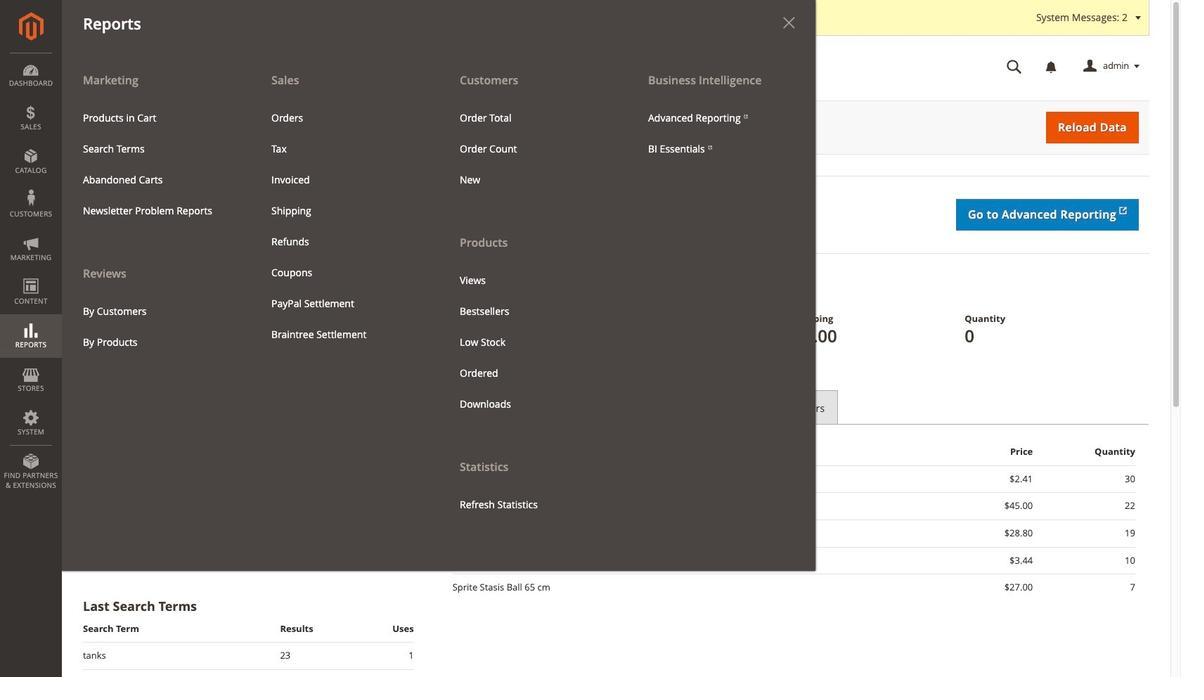 Task type: locate. For each thing, give the bounding box(es) containing it.
menu bar
[[0, 0, 816, 571]]

menu
[[62, 65, 816, 571], [62, 65, 250, 358], [439, 65, 627, 520], [72, 102, 240, 226], [261, 102, 428, 350], [449, 102, 617, 195], [638, 102, 805, 164], [449, 265, 617, 420], [72, 296, 240, 358]]

magento admin panel image
[[19, 12, 43, 41]]



Task type: vqa. For each thing, say whether or not it's contained in the screenshot.
the right From text box
no



